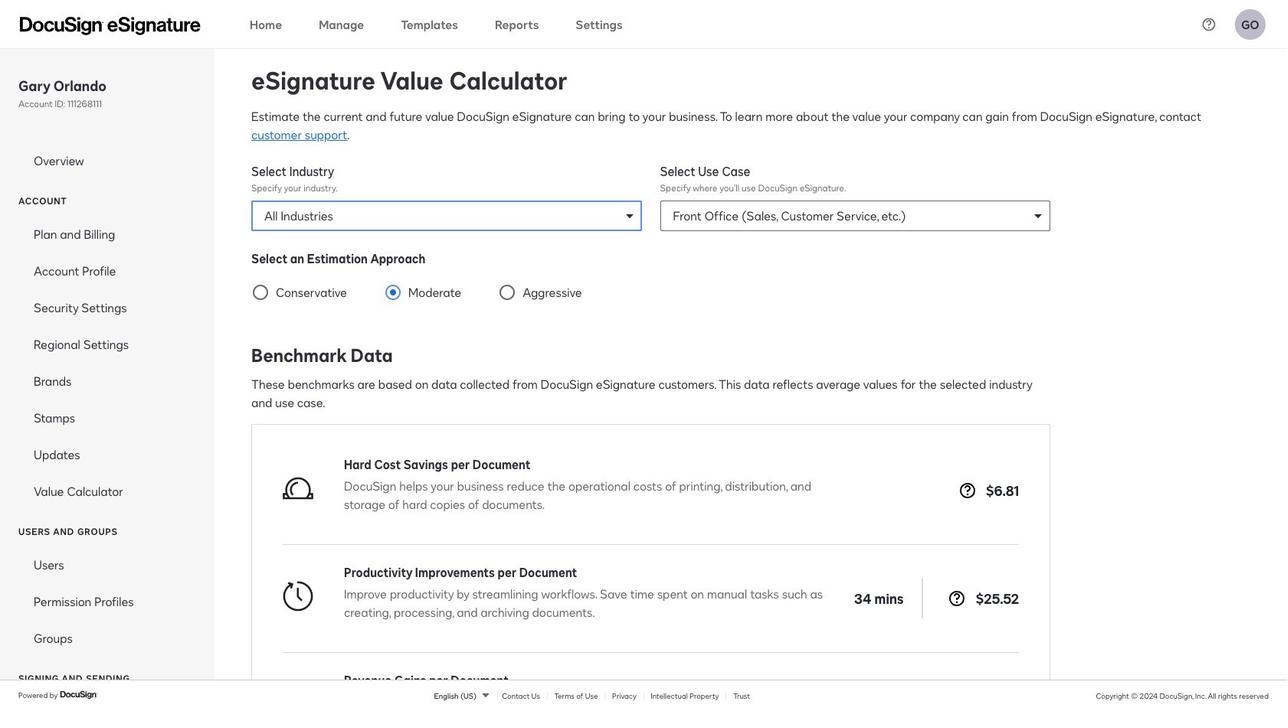 Task type: vqa. For each thing, say whether or not it's contained in the screenshot.
'Account' Element
yes



Task type: describe. For each thing, give the bounding box(es) containing it.
users and groups element
[[0, 547, 215, 657]]

hard cost savings per document image
[[283, 473, 313, 504]]

docusign image
[[60, 690, 98, 702]]

docusign agreement cloud ux image
[[20, 16, 201, 35]]

account element
[[0, 216, 215, 510]]



Task type: locate. For each thing, give the bounding box(es) containing it.
productivity improvements per document image
[[283, 581, 313, 612]]



